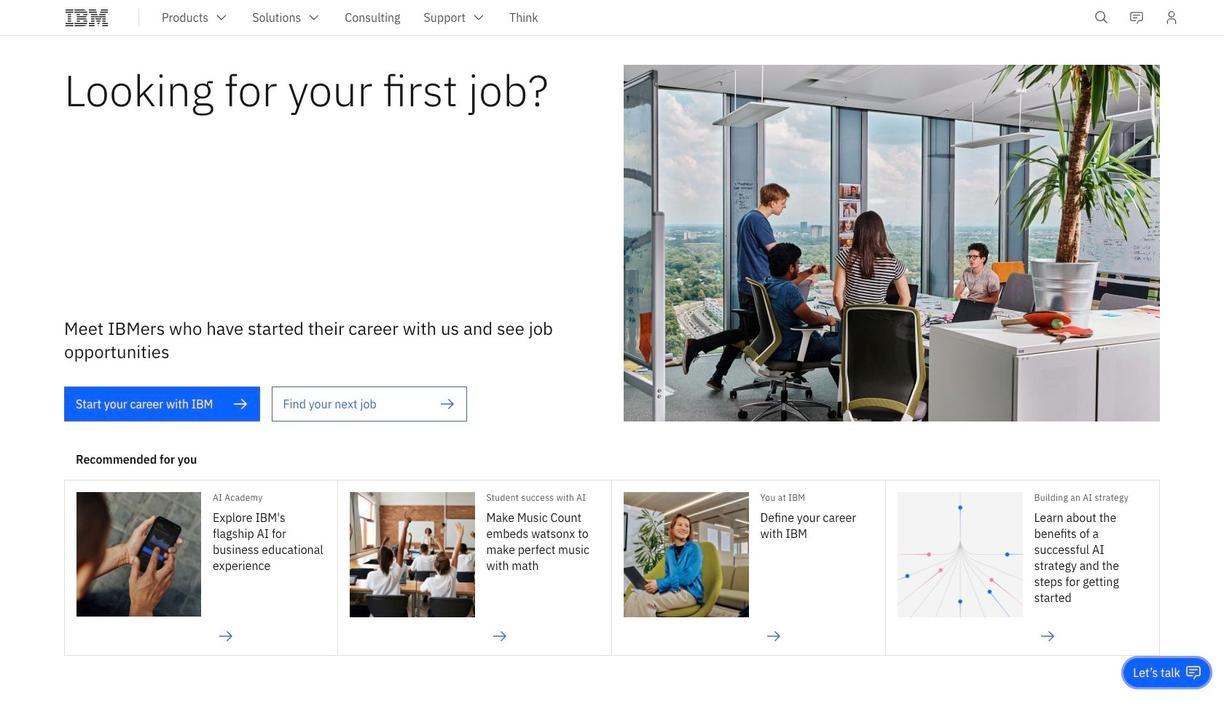 Task type: locate. For each thing, give the bounding box(es) containing it.
let's talk element
[[1134, 666, 1181, 682]]



